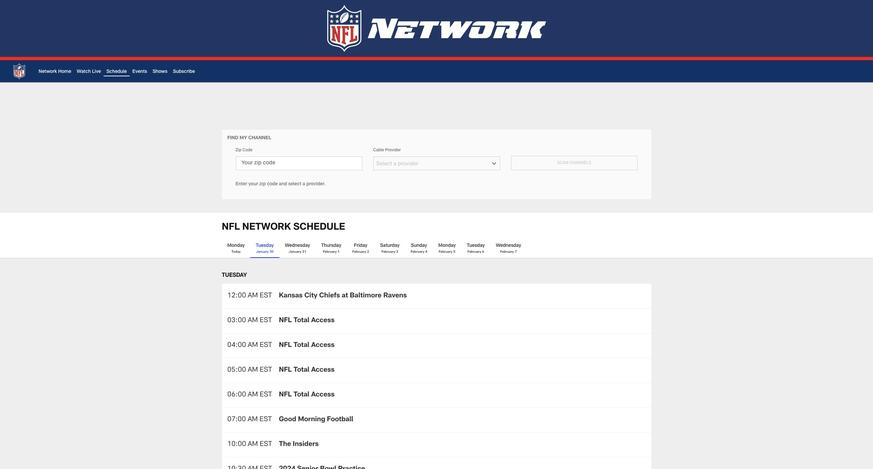 Task type: vqa. For each thing, say whether or not it's contained in the screenshot.
Access associated with 04:00 AM EST
yes



Task type: locate. For each thing, give the bounding box(es) containing it.
february for thursday
[[323, 251, 337, 254]]

7
[[515, 251, 517, 254]]

1 monday from the left
[[228, 244, 245, 249]]

february for saturday
[[382, 251, 396, 254]]

february down friday
[[353, 251, 366, 254]]

7 est from the top
[[260, 442, 272, 449]]

wednesday up 31
[[285, 244, 310, 249]]

2
[[367, 251, 369, 254]]

am for 04:00
[[248, 343, 258, 350]]

wednesday
[[285, 244, 310, 249], [496, 244, 522, 249]]

2 january from the left
[[289, 251, 302, 254]]

06:00 am est
[[228, 392, 272, 399]]

2 access from the top
[[311, 343, 335, 350]]

saturday
[[380, 244, 400, 249]]

4 nfl total access from the top
[[279, 392, 335, 399]]

2 horizontal spatial tuesday
[[467, 244, 485, 249]]

access for 05:00 am est
[[311, 368, 335, 374]]

network left 'home'
[[39, 70, 57, 74]]

1 wednesday from the left
[[285, 244, 310, 249]]

est for 10:00 am est
[[260, 442, 272, 449]]

1 vertical spatial schedule
[[294, 223, 345, 233]]

channel
[[249, 136, 271, 141]]

february inside monday february 5
[[439, 251, 453, 254]]

3 nfl total access from the top
[[279, 368, 335, 374]]

4 february from the left
[[411, 251, 425, 254]]

est
[[260, 293, 272, 300], [260, 318, 272, 325], [260, 343, 272, 350], [260, 368, 272, 374], [260, 392, 272, 399], [260, 417, 272, 424], [260, 442, 272, 449]]

home
[[58, 70, 71, 74]]

1 total from the top
[[294, 318, 310, 325]]

ravens
[[384, 293, 407, 300]]

1 horizontal spatial january
[[289, 251, 302, 254]]

tuesday
[[256, 244, 274, 249], [467, 244, 485, 249], [222, 273, 247, 279]]

schedule right live
[[107, 70, 127, 74]]

est for 04:00 am est
[[260, 343, 272, 350]]

watch live link
[[77, 70, 101, 74]]

1 vertical spatial network
[[243, 223, 291, 233]]

1 access from the top
[[311, 318, 335, 325]]

est left good
[[260, 417, 272, 424]]

am for 03:00
[[248, 318, 258, 325]]

1 horizontal spatial schedule
[[294, 223, 345, 233]]

monday
[[228, 244, 245, 249], [439, 244, 456, 249]]

am right the 05:00
[[248, 368, 258, 374]]

good morning football
[[279, 417, 354, 424]]

2 nfl total access from the top
[[279, 343, 335, 350]]

schedule up thursday
[[294, 223, 345, 233]]

am for 07:00
[[248, 417, 258, 424]]

0 horizontal spatial january
[[256, 251, 269, 254]]

1 est from the top
[[260, 293, 272, 300]]

12:00 am est
[[228, 293, 272, 300]]

0 horizontal spatial monday
[[228, 244, 245, 249]]

page main content main content
[[0, 130, 874, 470]]

shows link
[[153, 70, 168, 74]]

january inside the wednesday january 31
[[289, 251, 302, 254]]

1 horizontal spatial network
[[243, 223, 291, 233]]

today
[[232, 251, 241, 254]]

tuesday up 6
[[467, 244, 485, 249]]

baltimore
[[350, 293, 382, 300]]

4 access from the top
[[311, 392, 335, 399]]

0 horizontal spatial network
[[39, 70, 57, 74]]

4 total from the top
[[294, 392, 310, 399]]

january left 30
[[256, 251, 269, 254]]

5
[[454, 251, 456, 254]]

access
[[311, 318, 335, 325], [311, 343, 335, 350], [311, 368, 335, 374], [311, 392, 335, 399]]

am for 12:00
[[248, 293, 258, 300]]

6 est from the top
[[260, 417, 272, 424]]

nfl
[[222, 223, 240, 233], [279, 318, 292, 325], [279, 343, 292, 350], [279, 368, 292, 374], [279, 392, 292, 399]]

2 total from the top
[[294, 343, 310, 350]]

monday up '5'
[[439, 244, 456, 249]]

1 january from the left
[[256, 251, 269, 254]]

am right 03:00
[[248, 318, 258, 325]]

1 nfl total access from the top
[[279, 318, 335, 325]]

est right the 05:00
[[260, 368, 272, 374]]

insiders
[[293, 442, 319, 449]]

05:00 am est
[[228, 368, 272, 374]]

1 horizontal spatial wednesday
[[496, 244, 522, 249]]

february left 7
[[501, 251, 514, 254]]

nfl total access for 03:00 am est
[[279, 318, 335, 325]]

january
[[256, 251, 269, 254], [289, 251, 302, 254]]

12:00
[[228, 293, 246, 300]]

am right 04:00
[[248, 343, 258, 350]]

1 horizontal spatial tuesday
[[256, 244, 274, 249]]

february inside friday february 2
[[353, 251, 366, 254]]

total for 06:00 am est
[[294, 392, 310, 399]]

february inside the tuesday february 6
[[468, 251, 482, 254]]

february inside sunday february 4
[[411, 251, 425, 254]]

est right 04:00
[[260, 343, 272, 350]]

03:00 am est
[[228, 318, 272, 325]]

1 february from the left
[[323, 251, 337, 254]]

est right 03:00
[[260, 318, 272, 325]]

10:00
[[228, 442, 246, 449]]

0 horizontal spatial schedule
[[107, 70, 127, 74]]

0 vertical spatial network
[[39, 70, 57, 74]]

february down thursday
[[323, 251, 337, 254]]

3 est from the top
[[260, 343, 272, 350]]

1 horizontal spatial monday
[[439, 244, 456, 249]]

am right the 06:00
[[248, 392, 258, 399]]

february down saturday
[[382, 251, 396, 254]]

nfl total access
[[279, 318, 335, 325], [279, 343, 335, 350], [279, 368, 335, 374], [279, 392, 335, 399]]

am right 07:00
[[248, 417, 258, 424]]

wednesday february 7
[[496, 244, 522, 254]]

saturday february 3
[[380, 244, 400, 254]]

february left 6
[[468, 251, 482, 254]]

total for 05:00 am est
[[294, 368, 310, 374]]

tuesday for tuesday
[[222, 273, 247, 279]]

access for 04:00 am est
[[311, 343, 335, 350]]

cable provider
[[374, 148, 401, 152]]

wednesday january 31
[[285, 244, 310, 254]]

5 est from the top
[[260, 392, 272, 399]]

your
[[249, 182, 258, 187]]

3 february from the left
[[382, 251, 396, 254]]

february inside 'saturday february 3'
[[382, 251, 396, 254]]

february inside thursday february 1
[[323, 251, 337, 254]]

6 february from the left
[[468, 251, 482, 254]]

network home
[[39, 70, 71, 74]]

february for sunday
[[411, 251, 425, 254]]

monday for monday february 5
[[439, 244, 456, 249]]

february
[[323, 251, 337, 254], [353, 251, 366, 254], [382, 251, 396, 254], [411, 251, 425, 254], [439, 251, 453, 254], [468, 251, 482, 254], [501, 251, 514, 254]]

events
[[133, 70, 147, 74]]

january for tuesday
[[256, 251, 269, 254]]

january left 31
[[289, 251, 302, 254]]

a
[[303, 182, 305, 187]]

am for 05:00
[[248, 368, 258, 374]]

zip code
[[236, 148, 253, 152]]

subscribe
[[173, 70, 195, 74]]

2 monday from the left
[[439, 244, 456, 249]]

am right 12:00
[[248, 293, 258, 300]]

good
[[279, 417, 297, 424]]

7 february from the left
[[501, 251, 514, 254]]

total for 04:00 am est
[[294, 343, 310, 350]]

sunday february 4
[[411, 244, 428, 254]]

est left the
[[260, 442, 272, 449]]

february inside the wednesday february 7
[[501, 251, 514, 254]]

est left kansas
[[260, 293, 272, 300]]

04:00
[[228, 343, 246, 350]]

events link
[[133, 70, 147, 74]]

3 total from the top
[[294, 368, 310, 374]]

2 february from the left
[[353, 251, 366, 254]]

january for wednesday
[[289, 251, 302, 254]]

network up tuesday january 30 at the bottom left of the page
[[243, 223, 291, 233]]

february left '5'
[[439, 251, 453, 254]]

nfl for 04:00 am est
[[279, 343, 292, 350]]

february down sunday
[[411, 251, 425, 254]]

network
[[39, 70, 57, 74], [243, 223, 291, 233]]

watch
[[77, 70, 91, 74]]

tuesday up 30
[[256, 244, 274, 249]]

schedule
[[107, 70, 127, 74], [294, 223, 345, 233]]

nfl for 06:00 am est
[[279, 392, 292, 399]]

network inside the page main content main content
[[243, 223, 291, 233]]

am right 10:00
[[248, 442, 258, 449]]

tuesday up 12:00
[[222, 273, 247, 279]]

enter
[[236, 182, 247, 187]]

4 est from the top
[[260, 368, 272, 374]]

am
[[248, 293, 258, 300], [248, 318, 258, 325], [248, 343, 258, 350], [248, 368, 258, 374], [248, 392, 258, 399], [248, 417, 258, 424], [248, 442, 258, 449]]

5 february from the left
[[439, 251, 453, 254]]

3 access from the top
[[311, 368, 335, 374]]

schedule link
[[107, 70, 127, 74]]

monday up today
[[228, 244, 245, 249]]

total
[[294, 318, 310, 325], [294, 343, 310, 350], [294, 368, 310, 374], [294, 392, 310, 399]]

2 wednesday from the left
[[496, 244, 522, 249]]

wednesday up 7
[[496, 244, 522, 249]]

wednesday for wednesday february 7
[[496, 244, 522, 249]]

the
[[279, 442, 291, 449]]

scan channels
[[558, 161, 592, 165]]

est for 06:00 am est
[[260, 392, 272, 399]]

cable
[[374, 148, 384, 152]]

0 horizontal spatial wednesday
[[285, 244, 310, 249]]

2 est from the top
[[260, 318, 272, 325]]

banner
[[0, 60, 874, 82]]

february for friday
[[353, 251, 366, 254]]

january inside tuesday january 30
[[256, 251, 269, 254]]

0 horizontal spatial tuesday
[[222, 273, 247, 279]]

est right the 06:00
[[260, 392, 272, 399]]



Task type: describe. For each thing, give the bounding box(es) containing it.
10:00 am est
[[228, 442, 272, 449]]

30
[[270, 251, 274, 254]]

enter your zip code and select a provider.
[[236, 182, 326, 187]]

05:00
[[228, 368, 246, 374]]

morning
[[298, 417, 325, 424]]

nfl shield image
[[11, 63, 28, 80]]

06:00
[[228, 392, 246, 399]]

thursday february 1
[[321, 244, 342, 254]]

banner containing network home
[[0, 60, 874, 82]]

watch live
[[77, 70, 101, 74]]

tuesday for tuesday february 6
[[467, 244, 485, 249]]

nfl total access for 06:00 am est
[[279, 392, 335, 399]]

find my channel
[[228, 136, 271, 141]]

am for 10:00
[[248, 442, 258, 449]]

scan
[[558, 161, 569, 165]]

zip
[[260, 182, 266, 187]]

tuesday february 6
[[467, 244, 485, 254]]

select
[[289, 182, 302, 187]]

07:00 am est
[[228, 417, 272, 424]]

kansas city chiefs at baltimore ravens
[[279, 293, 407, 300]]

est for 03:00 am est
[[260, 318, 272, 325]]

thursday
[[321, 244, 342, 249]]

access for 06:00 am est
[[311, 392, 335, 399]]

nfl for 03:00 am est
[[279, 318, 292, 325]]

shows
[[153, 70, 168, 74]]

advertisement element
[[312, 91, 562, 122]]

03:00
[[228, 318, 246, 325]]

est for 05:00 am est
[[260, 368, 272, 374]]

february for tuesday
[[468, 251, 482, 254]]

live
[[92, 70, 101, 74]]

football
[[327, 417, 354, 424]]

friday february 2
[[353, 244, 369, 254]]

tuesday january 30
[[256, 244, 274, 254]]

chiefs
[[319, 293, 340, 300]]

at
[[342, 293, 348, 300]]

est for 12:00 am est
[[260, 293, 272, 300]]

nfl network schedule
[[222, 223, 345, 233]]

nfl for 05:00 am est
[[279, 368, 292, 374]]

monday today
[[228, 244, 245, 254]]

31
[[302, 251, 307, 254]]

monday february 5
[[439, 244, 456, 254]]

friday
[[354, 244, 368, 249]]

zip
[[236, 148, 242, 152]]

0 vertical spatial schedule
[[107, 70, 127, 74]]

tuesday for tuesday january 30
[[256, 244, 274, 249]]

find
[[228, 136, 239, 141]]

nfl total access for 05:00 am est
[[279, 368, 335, 374]]

schedule inside the page main content main content
[[294, 223, 345, 233]]

4
[[426, 251, 428, 254]]

kansas
[[279, 293, 303, 300]]

6
[[483, 251, 485, 254]]

network home link
[[39, 70, 71, 74]]

city
[[305, 293, 318, 300]]

access for 03:00 am est
[[311, 318, 335, 325]]

nfl total access for 04:00 am est
[[279, 343, 335, 350]]

provider.
[[307, 182, 326, 187]]

wednesday for wednesday january 31
[[285, 244, 310, 249]]

february for monday
[[439, 251, 453, 254]]

Zip Code number field
[[236, 157, 363, 171]]

3
[[396, 251, 399, 254]]

est for 07:00 am est
[[260, 417, 272, 424]]

and
[[279, 182, 287, 187]]

the insiders
[[279, 442, 319, 449]]

total for 03:00 am est
[[294, 318, 310, 325]]

1
[[338, 251, 340, 254]]

monday for monday today
[[228, 244, 245, 249]]

february for wednesday
[[501, 251, 514, 254]]

code
[[267, 182, 278, 187]]

channels
[[570, 161, 592, 165]]

provider
[[385, 148, 401, 152]]

07:00
[[228, 417, 246, 424]]

sunday
[[411, 244, 428, 249]]

subscribe link
[[173, 70, 195, 74]]

04:00 am est
[[228, 343, 272, 350]]

scan channels button
[[511, 156, 638, 171]]

code
[[243, 148, 253, 152]]

my
[[240, 136, 247, 141]]

am for 06:00
[[248, 392, 258, 399]]



